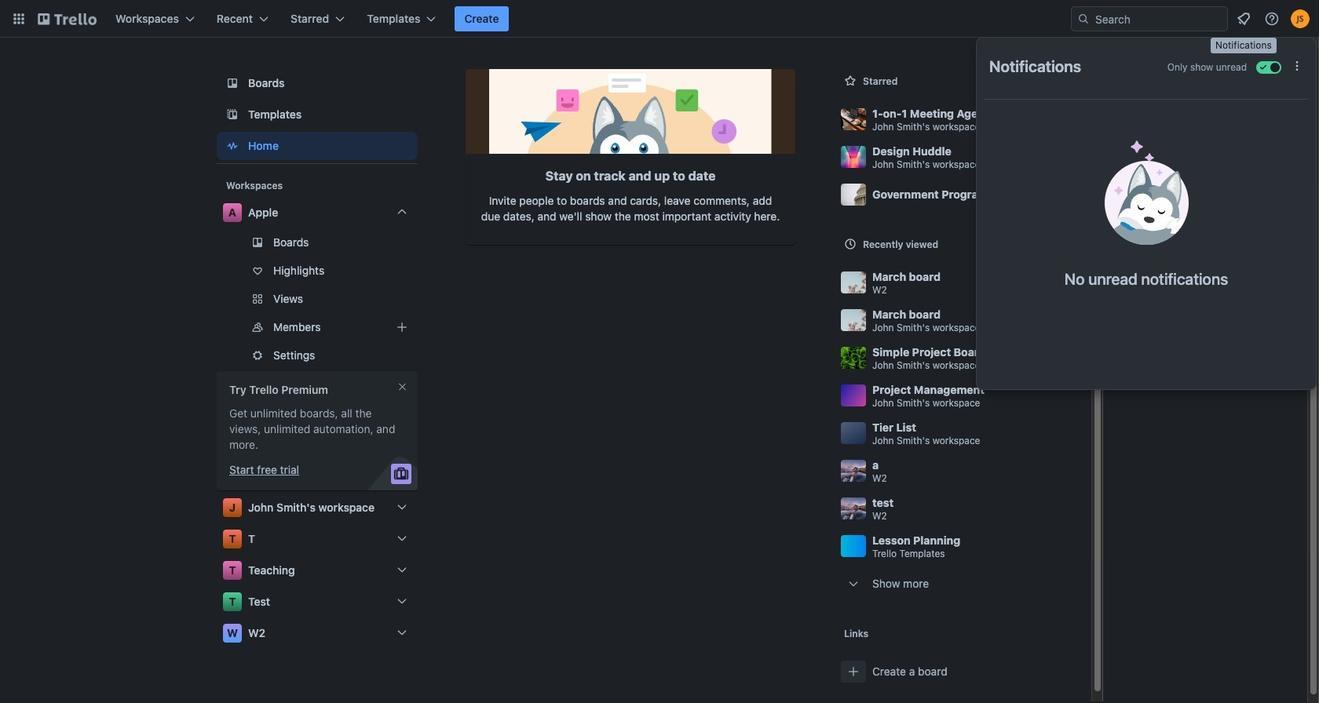 Task type: vqa. For each thing, say whether or not it's contained in the screenshot.
0 Notifications ICON
yes



Task type: locate. For each thing, give the bounding box(es) containing it.
open information menu image
[[1265, 11, 1280, 27]]

back to home image
[[38, 6, 97, 31]]

primary element
[[0, 0, 1320, 38]]

template board image
[[223, 105, 242, 124]]

click to star march board. it will show up at the top of your boards list. image
[[1065, 275, 1081, 291]]

click to star project management. it will show up at the top of your boards list. image
[[1065, 388, 1081, 404]]

tooltip
[[1211, 38, 1277, 53]]



Task type: describe. For each thing, give the bounding box(es) containing it.
Search field
[[1090, 8, 1228, 30]]

john smith (johnsmith38824343) image
[[1291, 9, 1310, 28]]

add image
[[393, 318, 412, 337]]

taco image
[[1105, 141, 1189, 245]]

0 notifications image
[[1235, 9, 1254, 28]]

search image
[[1078, 13, 1090, 25]]

home image
[[223, 137, 242, 156]]

board image
[[223, 74, 242, 93]]



